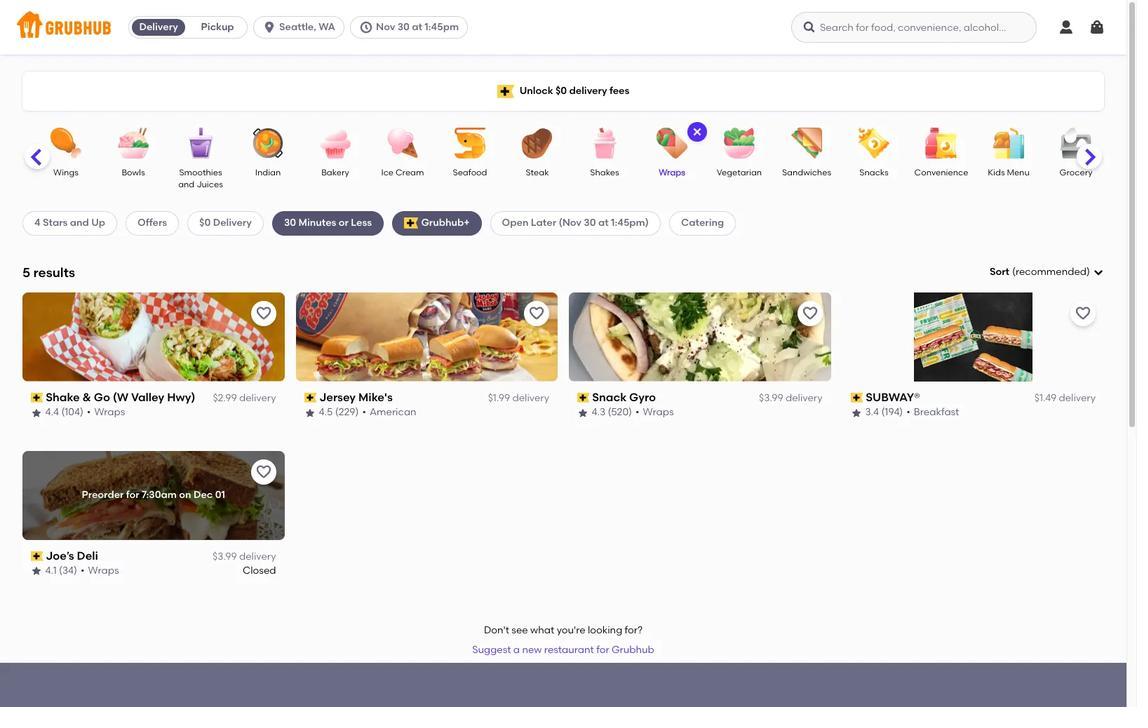 Task type: describe. For each thing, give the bounding box(es) containing it.
preorder for 7:30am on dec 01
[[82, 489, 225, 501]]

save this restaurant button for joe's deli
[[251, 459, 276, 485]]

$2.99
[[213, 392, 237, 404]]

subscription pass image for shake & go (w valley hwy)
[[31, 393, 43, 403]]

star icon image for snack
[[577, 407, 589, 419]]

unlock
[[520, 85, 553, 97]]

• right the (194)
[[907, 406, 911, 418]]

up
[[91, 217, 105, 229]]

• wraps for &
[[87, 406, 126, 418]]

4.3 (520)
[[592, 406, 632, 418]]

delivery for &
[[239, 392, 276, 404]]

indian image
[[243, 128, 293, 159]]

steak image
[[513, 128, 562, 159]]

3.4
[[865, 406, 879, 418]]

4
[[34, 217, 40, 229]]

ice cream image
[[378, 128, 427, 159]]

2 horizontal spatial svg image
[[1058, 19, 1075, 36]]

• for gyro
[[636, 406, 640, 418]]

on
[[179, 489, 191, 501]]

shake & go (w valley hwy) logo image
[[22, 292, 284, 382]]

4.5 (229)
[[319, 406, 359, 418]]

kids menu image
[[984, 128, 1033, 159]]

less
[[351, 217, 372, 229]]

snack gyro
[[593, 391, 656, 404]]

vegetarian image
[[715, 128, 764, 159]]

star icon image left "3.4" on the right
[[851, 407, 862, 419]]

open later (nov 30 at 1:45pm)
[[502, 217, 649, 229]]

dec
[[194, 489, 213, 501]]

snack gyro logo image
[[569, 292, 831, 382]]

wraps for 4.4 (104)
[[95, 406, 126, 418]]

pickup button
[[188, 16, 247, 39]]

seafood image
[[446, 128, 495, 159]]

4.1
[[46, 565, 57, 577]]

1 vertical spatial $0
[[199, 217, 211, 229]]

2 horizontal spatial 30
[[584, 217, 596, 229]]

4.4 (104)
[[46, 406, 84, 418]]

(229)
[[335, 406, 359, 418]]

(34)
[[59, 565, 78, 577]]

wraps image
[[648, 128, 697, 159]]

4.3
[[592, 406, 606, 418]]

looking
[[588, 624, 622, 636]]

grocery
[[1060, 168, 1093, 178]]

offers
[[138, 217, 167, 229]]

delivery for deli
[[239, 551, 276, 563]]

• american
[[362, 406, 417, 418]]

unlock $0 delivery fees
[[520, 85, 630, 97]]

pickup
[[201, 21, 234, 33]]

sort ( recommended )
[[990, 266, 1090, 278]]

save this restaurant image for joe's deli
[[255, 464, 272, 480]]

stars
[[43, 217, 68, 229]]

star icon image for shake
[[31, 407, 42, 419]]

01
[[215, 489, 225, 501]]

save this restaurant button for snack gyro
[[797, 301, 823, 326]]

convenience
[[915, 168, 969, 178]]

shakes
[[590, 168, 619, 178]]

$3.99 delivery for joe's deli
[[213, 551, 276, 563]]

grubhub plus flag logo image for grubhub+
[[404, 218, 418, 229]]

subscription pass image for jersey mike's
[[304, 393, 317, 403]]

what
[[530, 624, 554, 636]]

deli
[[77, 549, 99, 562]]

nov 30 at 1:45pm
[[376, 21, 459, 33]]

3 save this restaurant image from the left
[[1075, 305, 1092, 322]]

star icon image left 4.1
[[31, 566, 42, 577]]

• for &
[[87, 406, 91, 418]]

vegetarian
[[717, 168, 762, 178]]

subway® logo image
[[914, 292, 1033, 382]]

suggest a new restaurant for grubhub button
[[466, 638, 661, 663]]

see
[[512, 624, 528, 636]]

save this restaurant image for &
[[255, 305, 272, 322]]

ice
[[381, 168, 394, 178]]

$3.99 for deli
[[213, 551, 237, 563]]

seattle,
[[279, 21, 316, 33]]

save this restaurant image for jersey mike's
[[528, 305, 545, 322]]

indian
[[255, 168, 281, 178]]

(104)
[[62, 406, 84, 418]]

(nov
[[559, 217, 582, 229]]

sandwiches
[[782, 168, 831, 178]]

save this restaurant button for subway®
[[1071, 301, 1096, 326]]

1 vertical spatial and
[[70, 217, 89, 229]]

jersey mike's
[[319, 391, 393, 404]]

smoothies
[[179, 168, 222, 178]]

suggest
[[472, 644, 511, 656]]

seafood
[[453, 168, 487, 178]]

jersey
[[319, 391, 356, 404]]

later
[[531, 217, 556, 229]]

0 horizontal spatial 30
[[284, 217, 296, 229]]

wraps down wraps image
[[659, 168, 685, 178]]

suggest a new restaurant for grubhub
[[472, 644, 654, 656]]

smoothies and juices
[[178, 168, 223, 190]]

svg image inside seattle, wa button
[[262, 20, 277, 34]]

for?
[[625, 624, 643, 636]]

a
[[513, 644, 520, 656]]

preorder
[[82, 489, 124, 501]]

mike's
[[358, 391, 393, 404]]

5 results main content
[[0, 55, 1127, 707]]

$2.99 delivery
[[213, 392, 276, 404]]

bowls image
[[109, 128, 158, 159]]

don't
[[484, 624, 509, 636]]

seattle, wa
[[279, 21, 335, 33]]

$1.99 delivery
[[488, 392, 549, 404]]

minutes
[[299, 217, 336, 229]]

catering
[[681, 217, 724, 229]]

save this restaurant image for gyro
[[802, 305, 818, 322]]

save this restaurant button for shake & go (w valley hwy)
[[251, 301, 276, 326]]

nov
[[376, 21, 395, 33]]

subway®
[[866, 391, 920, 404]]

go
[[94, 391, 110, 404]]

shakes image
[[580, 128, 629, 159]]

restaurant
[[544, 644, 594, 656]]

jersey mike's logo image
[[296, 292, 558, 382]]

shake
[[46, 391, 80, 404]]

)
[[1087, 266, 1090, 278]]

menu
[[1007, 168, 1030, 178]]

save this restaurant button for jersey mike's
[[524, 301, 549, 326]]

1:45pm)
[[611, 217, 649, 229]]

subscription pass image for snack gyro
[[577, 393, 590, 403]]



Task type: vqa. For each thing, say whether or not it's contained in the screenshot.


Task type: locate. For each thing, give the bounding box(es) containing it.
$0 down juices
[[199, 217, 211, 229]]

0 horizontal spatial $3.99 delivery
[[213, 551, 276, 563]]

snacks image
[[850, 128, 899, 159]]

or
[[339, 217, 349, 229]]

breakfast
[[914, 406, 959, 418]]

juices
[[197, 180, 223, 190]]

delivery
[[139, 21, 178, 33], [213, 217, 252, 229]]

soup image
[[0, 128, 23, 159]]

grubhub plus flag logo image for unlock $0 delivery fees
[[497, 85, 514, 98]]

•
[[87, 406, 91, 418], [362, 406, 366, 418], [636, 406, 640, 418], [907, 406, 911, 418], [81, 565, 85, 577]]

1 vertical spatial $3.99
[[213, 551, 237, 563]]

2 horizontal spatial save this restaurant image
[[1075, 305, 1092, 322]]

wings image
[[41, 128, 91, 159]]

at inside button
[[412, 21, 422, 33]]

$1.49 delivery
[[1035, 392, 1096, 404]]

subscription pass image
[[31, 393, 43, 403], [851, 393, 863, 403]]

subscription pass image for subway®
[[851, 393, 863, 403]]

joe's
[[46, 549, 75, 562]]

wraps
[[659, 168, 685, 178], [95, 406, 126, 418], [643, 406, 674, 418], [88, 565, 119, 577]]

don't see what you're looking for?
[[484, 624, 643, 636]]

1 vertical spatial at
[[598, 217, 609, 229]]

$3.99 delivery for snack gyro
[[759, 392, 823, 404]]

and
[[178, 180, 195, 190], [70, 217, 89, 229]]

1:45pm
[[425, 21, 459, 33]]

sandwiches image
[[782, 128, 831, 159]]

subscription pass image left the subway®
[[851, 393, 863, 403]]

at
[[412, 21, 422, 33], [598, 217, 609, 229]]

svg image
[[1089, 19, 1106, 36], [262, 20, 277, 34], [803, 20, 817, 34], [1093, 267, 1104, 278]]

snacks
[[860, 168, 889, 178]]

subscription pass image left jersey
[[304, 393, 317, 403]]

0 horizontal spatial subscription pass image
[[31, 393, 43, 403]]

subscription pass image left the shake
[[31, 393, 43, 403]]

0 vertical spatial save this restaurant image
[[528, 305, 545, 322]]

wraps for 4.1 (34)
[[88, 565, 119, 577]]

0 horizontal spatial delivery
[[139, 21, 178, 33]]

hwy)
[[167, 391, 196, 404]]

• breakfast
[[907, 406, 959, 418]]

0 horizontal spatial and
[[70, 217, 89, 229]]

for down looking
[[597, 644, 609, 656]]

grubhub plus flag logo image left the 'grubhub+'
[[404, 218, 418, 229]]

1 horizontal spatial save this restaurant image
[[802, 305, 818, 322]]

0 horizontal spatial subscription pass image
[[31, 551, 43, 561]]

save this restaurant image
[[528, 305, 545, 322], [255, 464, 272, 480]]

1 horizontal spatial $0
[[556, 85, 567, 97]]

wraps for 4.3 (520)
[[643, 406, 674, 418]]

bowls
[[122, 168, 145, 178]]

delivery inside button
[[139, 21, 178, 33]]

1 horizontal spatial grubhub plus flag logo image
[[497, 85, 514, 98]]

• down jersey mike's
[[362, 406, 366, 418]]

none field containing sort
[[990, 265, 1104, 279]]

4.1 (34)
[[46, 565, 78, 577]]

(w
[[113, 391, 129, 404]]

• down gyro
[[636, 406, 640, 418]]

1 horizontal spatial $3.99
[[759, 392, 783, 404]]

0 horizontal spatial svg image
[[359, 20, 373, 34]]

and inside smoothies and juices
[[178, 180, 195, 190]]

nov 30 at 1:45pm button
[[350, 16, 474, 39]]

1 horizontal spatial and
[[178, 180, 195, 190]]

delivery left pickup
[[139, 21, 178, 33]]

you're
[[557, 624, 586, 636]]

american
[[370, 406, 417, 418]]

grubhub+
[[421, 217, 470, 229]]

svg image
[[1058, 19, 1075, 36], [359, 20, 373, 34], [692, 126, 703, 138]]

gyro
[[630, 391, 656, 404]]

0 vertical spatial and
[[178, 180, 195, 190]]

closed
[[243, 565, 276, 577]]

• wraps down go
[[87, 406, 126, 418]]

delivery for mike's
[[512, 392, 549, 404]]

star icon image left 4.5
[[304, 407, 315, 419]]

(
[[1012, 266, 1016, 278]]

subscription pass image
[[304, 393, 317, 403], [577, 393, 590, 403], [31, 551, 43, 561]]

ice cream
[[381, 168, 424, 178]]

bakery image
[[311, 128, 360, 159]]

30
[[398, 21, 410, 33], [284, 217, 296, 229], [584, 217, 596, 229]]

cream
[[396, 168, 424, 178]]

main navigation navigation
[[0, 0, 1127, 55]]

star icon image left 4.3 in the bottom of the page
[[577, 407, 589, 419]]

delivery inside 5 results "main content"
[[213, 217, 252, 229]]

subscription pass image left snack
[[577, 393, 590, 403]]

and down smoothies
[[178, 180, 195, 190]]

wings
[[53, 168, 78, 178]]

30 right (nov
[[584, 217, 596, 229]]

at left 1:45pm
[[412, 21, 422, 33]]

4.5
[[319, 406, 333, 418]]

shake & go (w valley hwy)
[[46, 391, 196, 404]]

0 vertical spatial $0
[[556, 85, 567, 97]]

fees
[[610, 85, 630, 97]]

0 vertical spatial for
[[126, 489, 139, 501]]

$0 delivery
[[199, 217, 252, 229]]

seattle, wa button
[[253, 16, 350, 39]]

valley
[[132, 391, 165, 404]]

bakery
[[321, 168, 349, 178]]

2 subscription pass image from the left
[[851, 393, 863, 403]]

at inside 5 results "main content"
[[598, 217, 609, 229]]

subscription pass image left joe's
[[31, 551, 43, 561]]

• for mike's
[[362, 406, 366, 418]]

4.4
[[46, 406, 59, 418]]

snack
[[593, 391, 627, 404]]

• wraps
[[87, 406, 126, 418], [636, 406, 674, 418], [81, 565, 119, 577]]

2 horizontal spatial subscription pass image
[[577, 393, 590, 403]]

and left up
[[70, 217, 89, 229]]

1 horizontal spatial subscription pass image
[[304, 393, 317, 403]]

$3.99 delivery
[[759, 392, 823, 404], [213, 551, 276, 563]]

$3.99 for gyro
[[759, 392, 783, 404]]

wraps down gyro
[[643, 406, 674, 418]]

30 right nov
[[398, 21, 410, 33]]

• wraps down deli
[[81, 565, 119, 577]]

1 subscription pass image from the left
[[31, 393, 43, 403]]

recommended
[[1016, 266, 1087, 278]]

open
[[502, 217, 529, 229]]

1 vertical spatial delivery
[[213, 217, 252, 229]]

1 horizontal spatial delivery
[[213, 217, 252, 229]]

0 vertical spatial delivery
[[139, 21, 178, 33]]

&
[[83, 391, 91, 404]]

0 vertical spatial at
[[412, 21, 422, 33]]

1 horizontal spatial at
[[598, 217, 609, 229]]

0 horizontal spatial $0
[[199, 217, 211, 229]]

0 horizontal spatial at
[[412, 21, 422, 33]]

joe's deli
[[46, 549, 99, 562]]

• down "&"
[[87, 406, 91, 418]]

wa
[[319, 21, 335, 33]]

star icon image
[[31, 407, 42, 419], [304, 407, 315, 419], [577, 407, 589, 419], [851, 407, 862, 419], [31, 566, 42, 577]]

svg image inside nov 30 at 1:45pm button
[[359, 20, 373, 34]]

delivery for gyro
[[786, 392, 823, 404]]

convenience image
[[917, 128, 966, 159]]

grocery image
[[1052, 128, 1101, 159]]

0 vertical spatial $3.99
[[759, 392, 783, 404]]

delivery button
[[129, 16, 188, 39]]

grubhub plus flag logo image left unlock
[[497, 85, 514, 98]]

1 horizontal spatial svg image
[[692, 126, 703, 138]]

0 horizontal spatial grubhub plus flag logo image
[[404, 218, 418, 229]]

1 horizontal spatial for
[[597, 644, 609, 656]]

0 horizontal spatial for
[[126, 489, 139, 501]]

1 save this restaurant image from the left
[[255, 305, 272, 322]]

at left 1:45pm)
[[598, 217, 609, 229]]

0 vertical spatial grubhub plus flag logo image
[[497, 85, 514, 98]]

0 horizontal spatial save this restaurant image
[[255, 305, 272, 322]]

kids
[[988, 168, 1005, 178]]

subscription pass image for joe's deli
[[31, 551, 43, 561]]

30 minutes or less
[[284, 217, 372, 229]]

None field
[[990, 265, 1104, 279]]

wraps down go
[[95, 406, 126, 418]]

Search for food, convenience, alcohol... search field
[[791, 12, 1037, 43]]

1 horizontal spatial subscription pass image
[[851, 393, 863, 403]]

none field inside 5 results "main content"
[[990, 265, 1104, 279]]

$1.99
[[488, 392, 510, 404]]

• right (34)
[[81, 565, 85, 577]]

star icon image for jersey
[[304, 407, 315, 419]]

1 horizontal spatial 30
[[398, 21, 410, 33]]

star icon image left 4.4
[[31, 407, 42, 419]]

save this restaurant image
[[255, 305, 272, 322], [802, 305, 818, 322], [1075, 305, 1092, 322]]

0 vertical spatial $3.99 delivery
[[759, 392, 823, 404]]

1 horizontal spatial $3.99 delivery
[[759, 392, 823, 404]]

1 vertical spatial $3.99 delivery
[[213, 551, 276, 563]]

1 vertical spatial save this restaurant image
[[255, 464, 272, 480]]

$1.49
[[1035, 392, 1057, 404]]

$0 right unlock
[[556, 85, 567, 97]]

grubhub
[[612, 644, 654, 656]]

delivery down juices
[[213, 217, 252, 229]]

kids menu
[[988, 168, 1030, 178]]

3.4 (194)
[[865, 406, 903, 418]]

for left 7:30am
[[126, 489, 139, 501]]

• wraps for gyro
[[636, 406, 674, 418]]

• wraps down gyro
[[636, 406, 674, 418]]

2 save this restaurant image from the left
[[802, 305, 818, 322]]

sort
[[990, 266, 1010, 278]]

1 vertical spatial grubhub plus flag logo image
[[404, 218, 418, 229]]

5 results
[[22, 264, 75, 280]]

1 horizontal spatial save this restaurant image
[[528, 305, 545, 322]]

grubhub plus flag logo image
[[497, 85, 514, 98], [404, 218, 418, 229]]

smoothies and juices image
[[176, 128, 225, 159]]

for inside button
[[597, 644, 609, 656]]

30 inside button
[[398, 21, 410, 33]]

4 stars and up
[[34, 217, 105, 229]]

wraps down deli
[[88, 565, 119, 577]]

0 horizontal spatial $3.99
[[213, 551, 237, 563]]

results
[[33, 264, 75, 280]]

30 left minutes
[[284, 217, 296, 229]]

1 vertical spatial for
[[597, 644, 609, 656]]

0 horizontal spatial save this restaurant image
[[255, 464, 272, 480]]



